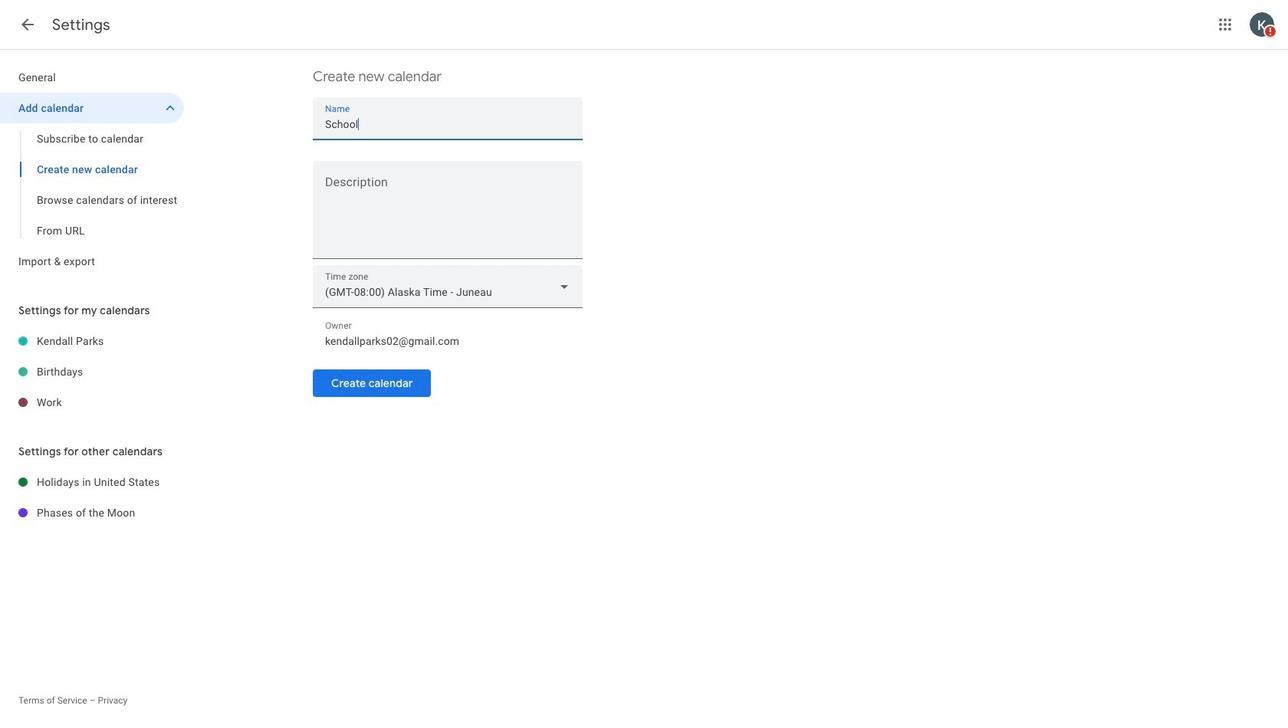 Task type: vqa. For each thing, say whether or not it's contained in the screenshot.
16 element on the left of the page
no



Task type: locate. For each thing, give the bounding box(es) containing it.
2 tree from the top
[[0, 326, 184, 418]]

None field
[[313, 265, 583, 308]]

None text field
[[325, 331, 571, 352]]

1 vertical spatial tree
[[0, 326, 184, 418]]

tree
[[0, 62, 184, 277], [0, 326, 184, 418], [0, 467, 184, 529]]

work tree item
[[0, 387, 184, 418]]

0 vertical spatial tree
[[0, 62, 184, 277]]

group
[[0, 124, 184, 246]]

1 tree from the top
[[0, 62, 184, 277]]

phases of the moon tree item
[[0, 498, 184, 529]]

birthdays tree item
[[0, 357, 184, 387]]

heading
[[52, 15, 110, 35]]

None text field
[[325, 114, 571, 135], [313, 179, 583, 252], [325, 114, 571, 135], [313, 179, 583, 252]]

add calendar tree item
[[0, 93, 184, 124]]

holidays in united states tree item
[[0, 467, 184, 498]]

2 vertical spatial tree
[[0, 467, 184, 529]]



Task type: describe. For each thing, give the bounding box(es) containing it.
go back image
[[18, 15, 37, 34]]

kendall parks tree item
[[0, 326, 184, 357]]

3 tree from the top
[[0, 467, 184, 529]]



